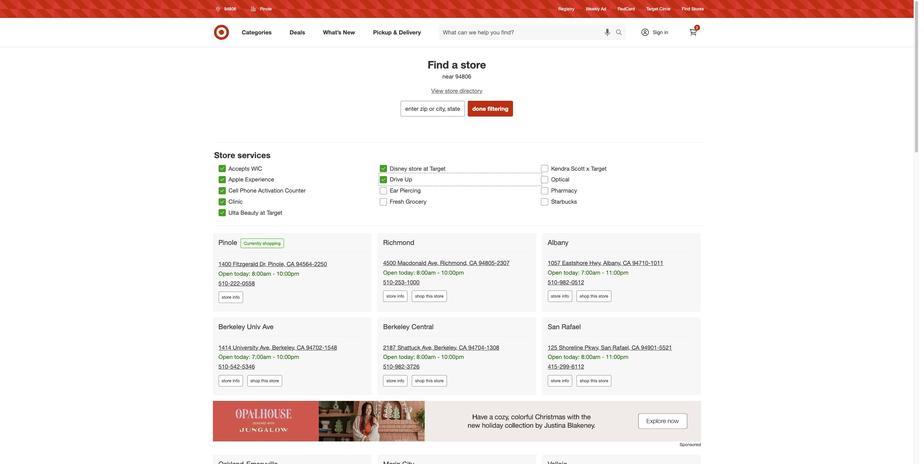 Task type: locate. For each thing, give the bounding box(es) containing it.
today: inside 1057 eastshore hwy, albany, ca 94710-1011 open today: 7:00am - 11:00pm 510-982-0512
[[564, 269, 580, 277]]

san inside 125 shoreline pkwy, san rafael, ca 94901-5521 open today: 8:00am - 11:00pm 415-299-6112
[[601, 344, 611, 352]]

94806 down a
[[456, 73, 472, 80]]

store down '510-982-3726' link
[[387, 379, 396, 384]]

san rafael
[[548, 323, 581, 331]]

1 vertical spatial pinole
[[219, 238, 237, 247]]

1 horizontal spatial at
[[424, 165, 429, 172]]

1 horizontal spatial 94806
[[456, 73, 472, 80]]

macdonald
[[398, 260, 427, 267]]

94806 left pinole dropdown button
[[224, 6, 236, 11]]

- inside 1414 university ave, berkeley, ca 94702-1548 open today: 7:00am - 10:00pm 510-542-5346
[[273, 354, 275, 361]]

982- inside 2187 shattuck ave, berkeley, ca 94704-1308 open today: 8:00am - 10:00pm 510-982-3726
[[395, 364, 407, 371]]

accepts
[[229, 165, 250, 172]]

open inside 1414 university ave, berkeley, ca 94702-1548 open today: 7:00am - 10:00pm 510-542-5346
[[219, 354, 233, 361]]

982- down "shattuck"
[[395, 364, 407, 371]]

10:00pm down pinole,
[[277, 270, 299, 278]]

today: for albany
[[564, 269, 580, 277]]

- inside the 1400 fitzgerald dr, pinole, ca 94564-2250 open today: 8:00am - 10:00pm 510-222-0558
[[273, 270, 275, 278]]

this down 4500 macdonald ave, richmond, ca 94805-2307 open today: 8:00am - 10:00pm 510-253-1000 on the bottom
[[426, 294, 433, 299]]

ca inside 4500 macdonald ave, richmond, ca 94805-2307 open today: 8:00am - 10:00pm 510-253-1000
[[470, 260, 477, 267]]

berkeley, inside 1414 university ave, berkeley, ca 94702-1548 open today: 7:00am - 10:00pm 510-542-5346
[[272, 344, 295, 352]]

info down 222-
[[233, 295, 240, 301]]

1 horizontal spatial berkeley
[[383, 323, 410, 331]]

open down 1400
[[219, 270, 233, 278]]

7:00am inside 1414 university ave, berkeley, ca 94702-1548 open today: 7:00am - 10:00pm 510-542-5346
[[252, 354, 271, 361]]

ca left 94702-
[[297, 344, 305, 352]]

10:00pm inside 4500 macdonald ave, richmond, ca 94805-2307 open today: 8:00am - 10:00pm 510-253-1000
[[441, 269, 464, 277]]

Disney store at Target checkbox
[[380, 165, 387, 172]]

berkeley, inside 2187 shattuck ave, berkeley, ca 94704-1308 open today: 8:00am - 10:00pm 510-982-3726
[[435, 344, 458, 352]]

store info down 542-
[[222, 379, 240, 384]]

this down 1057 eastshore hwy, albany, ca 94710-1011 open today: 7:00am - 11:00pm 510-982-0512
[[591, 294, 598, 299]]

store info for albany
[[551, 294, 569, 299]]

open down '1414'
[[219, 354, 233, 361]]

what's new link
[[317, 24, 364, 40]]

7:00am for berkeley univ ave
[[252, 354, 271, 361]]

ulta beauty at target
[[229, 209, 283, 217]]

shop this store button down 5346
[[247, 376, 282, 387]]

- inside 2187 shattuck ave, berkeley, ca 94704-1308 open today: 8:00am - 10:00pm 510-982-3726
[[438, 354, 440, 361]]

fitzgerald
[[233, 261, 258, 268]]

info down 542-
[[233, 379, 240, 384]]

222-
[[230, 280, 242, 287]]

berkeley, down ave
[[272, 344, 295, 352]]

open for pinole
[[219, 270, 233, 278]]

berkeley for berkeley central
[[383, 323, 410, 331]]

10:00pm inside 2187 shattuck ave, berkeley, ca 94704-1308 open today: 8:00am - 10:00pm 510-982-3726
[[441, 354, 464, 361]]

store inside group
[[409, 165, 422, 172]]

0 horizontal spatial 982-
[[395, 364, 407, 371]]

ca left 94704-
[[459, 344, 467, 352]]

apple
[[229, 176, 244, 183]]

510- down 1057
[[548, 279, 560, 286]]

shop this store button down 6112
[[577, 376, 612, 387]]

510- inside 1414 university ave, berkeley, ca 94702-1548 open today: 7:00am - 10:00pm 510-542-5346
[[219, 364, 230, 371]]

7:00am down hwy,
[[582, 269, 601, 277]]

store info link down '510-982-3726' link
[[383, 376, 408, 387]]

0 vertical spatial 7:00am
[[582, 269, 601, 277]]

disney store at target
[[390, 165, 446, 172]]

510- down '1414'
[[219, 364, 230, 371]]

7:00am
[[582, 269, 601, 277], [252, 354, 271, 361]]

drive
[[390, 176, 403, 183]]

store info link down 253-
[[383, 291, 408, 303]]

0 vertical spatial 11:00pm
[[606, 269, 629, 277]]

8:00am up the 3726
[[417, 354, 436, 361]]

open inside the 1400 fitzgerald dr, pinole, ca 94564-2250 open today: 8:00am - 10:00pm 510-222-0558
[[219, 270, 233, 278]]

open down 2187 in the left of the page
[[383, 354, 398, 361]]

8:00am inside 2187 shattuck ave, berkeley, ca 94704-1308 open today: 8:00am - 10:00pm 510-982-3726
[[417, 354, 436, 361]]

982- down eastshore on the bottom right of the page
[[560, 279, 572, 286]]

ca right pinole,
[[287, 261, 295, 268]]

- for richmond
[[438, 269, 440, 277]]

ca inside the 1400 fitzgerald dr, pinole, ca 94564-2250 open today: 8:00am - 10:00pm 510-222-0558
[[287, 261, 295, 268]]

What can we help you find? suggestions appear below search field
[[439, 24, 618, 40]]

ca inside 1057 eastshore hwy, albany, ca 94710-1011 open today: 7:00am - 11:00pm 510-982-0512
[[623, 260, 631, 267]]

target circle link
[[647, 6, 671, 12]]

1 vertical spatial 94806
[[456, 73, 472, 80]]

10:00pm
[[441, 269, 464, 277], [277, 270, 299, 278], [277, 354, 299, 361], [441, 354, 464, 361]]

1 berkeley from the left
[[219, 323, 245, 331]]

pinole
[[260, 6, 272, 11], [219, 238, 237, 247]]

Clinic checkbox
[[219, 198, 226, 206]]

ave, for berkeley univ ave
[[260, 344, 271, 352]]

ca for berkeley univ ave
[[297, 344, 305, 352]]

7:00am for albany
[[582, 269, 601, 277]]

shop this store down 5346
[[251, 379, 279, 384]]

store info for berkeley univ ave
[[222, 379, 240, 384]]

done
[[473, 105, 486, 112]]

find for a
[[428, 58, 449, 71]]

target for kendra scott x target
[[591, 165, 607, 172]]

stores
[[692, 6, 704, 12]]

open inside 1057 eastshore hwy, albany, ca 94710-1011 open today: 7:00am - 11:00pm 510-982-0512
[[548, 269, 562, 277]]

berkeley up 2187 in the left of the page
[[383, 323, 410, 331]]

94702-
[[306, 344, 325, 352]]

info for san rafael
[[562, 379, 569, 384]]

1057
[[548, 260, 561, 267]]

1414 university ave, berkeley, ca 94702-1548 link
[[219, 344, 337, 352]]

ave
[[263, 323, 274, 331]]

find left stores
[[682, 6, 691, 12]]

optical
[[551, 176, 570, 183]]

1 vertical spatial 7:00am
[[252, 354, 271, 361]]

510- inside 4500 macdonald ave, richmond, ca 94805-2307 open today: 8:00am - 10:00pm 510-253-1000
[[383, 279, 395, 286]]

4500 macdonald ave, richmond, ca 94805-2307 open today: 8:00am - 10:00pm 510-253-1000
[[383, 260, 510, 286]]

10:00pm inside the 1400 fitzgerald dr, pinole, ca 94564-2250 open today: 8:00am - 10:00pm 510-222-0558
[[277, 270, 299, 278]]

dr,
[[260, 261, 267, 268]]

10:00pm down richmond,
[[441, 269, 464, 277]]

ave, inside 4500 macdonald ave, richmond, ca 94805-2307 open today: 8:00am - 10:00pm 510-253-1000
[[428, 260, 439, 267]]

0 horizontal spatial find
[[428, 58, 449, 71]]

services
[[238, 150, 271, 160]]

ca right rafael,
[[632, 344, 640, 352]]

shop this store button for albany
[[577, 291, 612, 303]]

open down 1057
[[548, 269, 562, 277]]

0 horizontal spatial berkeley,
[[272, 344, 295, 352]]

ave, right university
[[260, 344, 271, 352]]

store info link down 222-
[[219, 292, 243, 304]]

0 horizontal spatial berkeley
[[219, 323, 245, 331]]

pickup & delivery
[[373, 29, 421, 36]]

rafael
[[562, 323, 581, 331]]

today: inside 1414 university ave, berkeley, ca 94702-1548 open today: 7:00am - 10:00pm 510-542-5346
[[234, 354, 250, 361]]

10:00pm inside 1414 university ave, berkeley, ca 94702-1548 open today: 7:00am - 10:00pm 510-542-5346
[[277, 354, 299, 361]]

510- inside the 1400 fitzgerald dr, pinole, ca 94564-2250 open today: 8:00am - 10:00pm 510-222-0558
[[219, 280, 230, 287]]

this down 2187 shattuck ave, berkeley, ca 94704-1308 open today: 8:00am - 10:00pm 510-982-3726
[[426, 379, 433, 384]]

&
[[394, 29, 397, 36]]

store inside find a store near 94806
[[461, 58, 486, 71]]

university
[[233, 344, 258, 352]]

10:00pm down 2187 shattuck ave, berkeley, ca 94704-1308 link
[[441, 354, 464, 361]]

san
[[548, 323, 560, 331], [601, 344, 611, 352]]

this for berkeley univ ave
[[261, 379, 268, 384]]

this for albany
[[591, 294, 598, 299]]

albany link
[[548, 238, 570, 247]]

info
[[398, 294, 405, 299], [562, 294, 569, 299], [233, 295, 240, 301], [233, 379, 240, 384], [398, 379, 405, 384], [562, 379, 569, 384]]

near
[[443, 73, 454, 80]]

ca right albany,
[[623, 260, 631, 267]]

1000
[[407, 279, 420, 286]]

1 vertical spatial 11:00pm
[[606, 354, 629, 361]]

rafael,
[[613, 344, 630, 352]]

1308
[[487, 344, 500, 352]]

open inside 2187 shattuck ave, berkeley, ca 94704-1308 open today: 8:00am - 10:00pm 510-982-3726
[[383, 354, 398, 361]]

0 horizontal spatial at
[[260, 209, 265, 217]]

at for beauty
[[260, 209, 265, 217]]

store info link for pinole
[[219, 292, 243, 304]]

today: down university
[[234, 354, 250, 361]]

store down 1414 university ave, berkeley, ca 94702-1548 open today: 7:00am - 10:00pm 510-542-5346
[[269, 379, 279, 384]]

1 horizontal spatial san
[[601, 344, 611, 352]]

san right "pkwy,"
[[601, 344, 611, 352]]

berkeley, for berkeley univ ave
[[272, 344, 295, 352]]

open
[[383, 269, 398, 277], [548, 269, 562, 277], [219, 270, 233, 278], [219, 354, 233, 361], [383, 354, 398, 361], [548, 354, 562, 361]]

982- for albany
[[560, 279, 572, 286]]

- down 125 shoreline pkwy, san rafael, ca 94901-5521 link
[[602, 354, 605, 361]]

today: down macdonald
[[399, 269, 415, 277]]

1 horizontal spatial pinole
[[260, 6, 272, 11]]

today: for richmond
[[399, 269, 415, 277]]

store info link down 510-982-0512 link
[[548, 291, 573, 303]]

ca inside 1414 university ave, berkeley, ca 94702-1548 open today: 7:00am - 10:00pm 510-542-5346
[[297, 344, 305, 352]]

store info down 510-982-0512 link
[[551, 294, 569, 299]]

shop this store button down 1000
[[412, 291, 447, 303]]

ave, inside 1414 university ave, berkeley, ca 94702-1548 open today: 7:00am - 10:00pm 510-542-5346
[[260, 344, 271, 352]]

2 11:00pm from the top
[[606, 354, 629, 361]]

5521
[[660, 344, 672, 352]]

Starbucks checkbox
[[541, 198, 549, 206]]

1 vertical spatial find
[[428, 58, 449, 71]]

1 horizontal spatial find
[[682, 6, 691, 12]]

1011
[[651, 260, 664, 267]]

weekly
[[586, 6, 600, 12]]

510-
[[383, 279, 395, 286], [548, 279, 560, 286], [219, 280, 230, 287], [219, 364, 230, 371], [383, 364, 395, 371]]

299-
[[560, 364, 572, 371]]

pinole inside dropdown button
[[260, 6, 272, 11]]

1057 eastshore hwy, albany, ca 94710-1011 link
[[548, 260, 664, 267]]

find stores link
[[682, 6, 704, 12]]

today: down "shattuck"
[[399, 354, 415, 361]]

state
[[448, 105, 460, 112]]

shop down the 3726
[[415, 379, 425, 384]]

find up near
[[428, 58, 449, 71]]

ave, right "shattuck"
[[422, 344, 433, 352]]

Fresh Grocery checkbox
[[380, 198, 387, 206]]

apple experience
[[229, 176, 274, 183]]

sign in
[[653, 29, 669, 35]]

pharmacy
[[551, 187, 577, 194]]

10:00pm down 1414 university ave, berkeley, ca 94702-1548 link
[[277, 354, 299, 361]]

1 11:00pm from the top
[[606, 269, 629, 277]]

san left rafael
[[548, 323, 560, 331]]

shop this store down 0512
[[580, 294, 609, 299]]

open inside 4500 macdonald ave, richmond, ca 94805-2307 open today: 8:00am - 10:00pm 510-253-1000
[[383, 269, 398, 277]]

510- for berkeley univ ave
[[219, 364, 230, 371]]

berkeley, left 94704-
[[435, 344, 458, 352]]

today: down the fitzgerald
[[234, 270, 250, 278]]

berkeley,
[[272, 344, 295, 352], [435, 344, 458, 352]]

today: inside 2187 shattuck ave, berkeley, ca 94704-1308 open today: 8:00am - 10:00pm 510-982-3726
[[399, 354, 415, 361]]

today: down shoreline on the bottom right of the page
[[564, 354, 580, 361]]

0 vertical spatial find
[[682, 6, 691, 12]]

7:00am up 5346
[[252, 354, 271, 361]]

0 vertical spatial at
[[424, 165, 429, 172]]

find inside find a store near 94806
[[428, 58, 449, 71]]

0 vertical spatial 94806
[[224, 6, 236, 11]]

1 horizontal spatial 982-
[[560, 279, 572, 286]]

deals
[[290, 29, 305, 36]]

shop
[[415, 294, 425, 299], [580, 294, 590, 299], [251, 379, 260, 384], [415, 379, 425, 384], [580, 379, 590, 384]]

this for san rafael
[[591, 379, 598, 384]]

store info down '510-982-3726' link
[[387, 379, 405, 384]]

ave, inside 2187 shattuck ave, berkeley, ca 94704-1308 open today: 8:00am - 10:00pm 510-982-3726
[[422, 344, 433, 352]]

2 berkeley, from the left
[[435, 344, 458, 352]]

510- for albany
[[548, 279, 560, 286]]

- inside 125 shoreline pkwy, san rafael, ca 94901-5521 open today: 8:00am - 11:00pm 415-299-6112
[[602, 354, 605, 361]]

today: down eastshore on the bottom right of the page
[[564, 269, 580, 277]]

store down 1057 eastshore hwy, albany, ca 94710-1011 open today: 7:00am - 11:00pm 510-982-0512
[[599, 294, 609, 299]]

1400 fitzgerald dr, pinole, ca 94564-2250 link
[[219, 261, 327, 268]]

store info link for berkeley central
[[383, 376, 408, 387]]

view store directory
[[432, 87, 483, 94]]

1 vertical spatial at
[[260, 209, 265, 217]]

today: inside 4500 macdonald ave, richmond, ca 94805-2307 open today: 8:00am - 10:00pm 510-253-1000
[[399, 269, 415, 277]]

10:00pm for berkeley univ ave
[[277, 354, 299, 361]]

8:00am inside 4500 macdonald ave, richmond, ca 94805-2307 open today: 8:00am - 10:00pm 510-253-1000
[[417, 269, 436, 277]]

8:00am inside the 1400 fitzgerald dr, pinole, ca 94564-2250 open today: 8:00am - 10:00pm 510-222-0558
[[252, 270, 271, 278]]

accepts wic
[[229, 165, 262, 172]]

target for ulta beauty at target
[[267, 209, 283, 217]]

open down 4500
[[383, 269, 398, 277]]

shop down 0512
[[580, 294, 590, 299]]

510- inside 2187 shattuck ave, berkeley, ca 94704-1308 open today: 8:00am - 10:00pm 510-982-3726
[[383, 364, 395, 371]]

- down 4500 macdonald ave, richmond, ca 94805-2307 link
[[438, 269, 440, 277]]

11:00pm
[[606, 269, 629, 277], [606, 354, 629, 361]]

- down 2187 shattuck ave, berkeley, ca 94704-1308 link
[[438, 354, 440, 361]]

ca left 94805-
[[470, 260, 477, 267]]

info for richmond
[[398, 294, 405, 299]]

- down 1414 university ave, berkeley, ca 94702-1548 link
[[273, 354, 275, 361]]

shop down 6112
[[580, 379, 590, 384]]

target for disney store at target
[[430, 165, 446, 172]]

circle
[[660, 6, 671, 12]]

fresh grocery
[[390, 198, 427, 206]]

- down the 1057 eastshore hwy, albany, ca 94710-1011 link at the bottom of page
[[602, 269, 605, 277]]

1 vertical spatial 982-
[[395, 364, 407, 371]]

today: inside the 1400 fitzgerald dr, pinole, ca 94564-2250 open today: 8:00am - 10:00pm 510-222-0558
[[234, 270, 250, 278]]

univ
[[247, 323, 261, 331]]

grocery
[[406, 198, 427, 206]]

0 vertical spatial 982-
[[560, 279, 572, 286]]

at
[[424, 165, 429, 172], [260, 209, 265, 217]]

8:00am for pinole
[[252, 270, 271, 278]]

0 vertical spatial pinole
[[260, 6, 272, 11]]

directory
[[460, 87, 483, 94]]

510- down 2187 in the left of the page
[[383, 364, 395, 371]]

shop this store for san rafael
[[580, 379, 609, 384]]

510- down 4500
[[383, 279, 395, 286]]

0 vertical spatial san
[[548, 323, 560, 331]]

open for berkeley univ ave
[[219, 354, 233, 361]]

1 vertical spatial san
[[601, 344, 611, 352]]

store
[[461, 58, 486, 71], [445, 87, 458, 94], [409, 165, 422, 172], [387, 294, 396, 299], [434, 294, 444, 299], [551, 294, 561, 299], [599, 294, 609, 299], [222, 295, 232, 301], [222, 379, 232, 384], [269, 379, 279, 384], [387, 379, 396, 384], [434, 379, 444, 384], [551, 379, 561, 384], [599, 379, 609, 384]]

pickup
[[373, 29, 392, 36]]

1 berkeley, from the left
[[272, 344, 295, 352]]

0 horizontal spatial 94806
[[224, 6, 236, 11]]

store info for pinole
[[222, 295, 240, 301]]

shop this store button down the 3726
[[412, 376, 447, 387]]

- inside 4500 macdonald ave, richmond, ca 94805-2307 open today: 8:00am - 10:00pm 510-253-1000
[[438, 269, 440, 277]]

1 horizontal spatial 7:00am
[[582, 269, 601, 277]]

san rafael link
[[548, 323, 583, 332]]

2 link
[[686, 24, 701, 40]]

beauty
[[241, 209, 259, 217]]

categories link
[[236, 24, 281, 40]]

1 horizontal spatial berkeley,
[[435, 344, 458, 352]]

94901-
[[641, 344, 660, 352]]

store up the up
[[409, 165, 422, 172]]

advertisement region
[[213, 402, 701, 442]]

store info link for albany
[[548, 291, 573, 303]]

0 horizontal spatial pinole
[[219, 238, 237, 247]]

shop down 5346
[[251, 379, 260, 384]]

ave, left richmond,
[[428, 260, 439, 267]]

Optical checkbox
[[541, 176, 549, 184]]

store info down 253-
[[387, 294, 405, 299]]

- down 1400 fitzgerald dr, pinole, ca 94564-2250 link
[[273, 270, 275, 278]]

berkeley up '1414'
[[219, 323, 245, 331]]

pinole up 1400
[[219, 238, 237, 247]]

at right disney
[[424, 165, 429, 172]]

info down '510-982-3726' link
[[398, 379, 405, 384]]

11:00pm down albany,
[[606, 269, 629, 277]]

Drive Up checkbox
[[380, 176, 387, 184]]

search
[[613, 29, 630, 36]]

1414
[[219, 344, 231, 352]]

find for stores
[[682, 6, 691, 12]]

7:00am inside 1057 eastshore hwy, albany, ca 94710-1011 open today: 7:00am - 11:00pm 510-982-0512
[[582, 269, 601, 277]]

- inside 1057 eastshore hwy, albany, ca 94710-1011 open today: 7:00am - 11:00pm 510-982-0512
[[602, 269, 605, 277]]

store info down 299-
[[551, 379, 569, 384]]

ulta
[[229, 209, 239, 217]]

shop for san rafael
[[580, 379, 590, 384]]

510- inside 1057 eastshore hwy, albany, ca 94710-1011 open today: 7:00am - 11:00pm 510-982-0512
[[548, 279, 560, 286]]

11:00pm down rafael,
[[606, 354, 629, 361]]

-
[[438, 269, 440, 277], [602, 269, 605, 277], [273, 270, 275, 278], [273, 354, 275, 361], [438, 354, 440, 361], [602, 354, 605, 361]]

2 berkeley from the left
[[383, 323, 410, 331]]

open inside 125 shoreline pkwy, san rafael, ca 94901-5521 open today: 8:00am - 11:00pm 415-299-6112
[[548, 354, 562, 361]]

ca inside 2187 shattuck ave, berkeley, ca 94704-1308 open today: 8:00am - 10:00pm 510-982-3726
[[459, 344, 467, 352]]

new
[[343, 29, 355, 36]]

central
[[412, 323, 434, 331]]

8:00am down "pkwy,"
[[582, 354, 601, 361]]

categories
[[242, 29, 272, 36]]

info down 510-982-0512 link
[[562, 294, 569, 299]]

shop this store down 1000
[[415, 294, 444, 299]]

info down 299-
[[562, 379, 569, 384]]

8:00am up 1000
[[417, 269, 436, 277]]

982- inside 1057 eastshore hwy, albany, ca 94710-1011 open today: 7:00am - 11:00pm 510-982-0512
[[560, 279, 572, 286]]

shop this store for berkeley central
[[415, 379, 444, 384]]

this for berkeley central
[[426, 379, 433, 384]]

berkeley univ ave
[[219, 323, 274, 331]]

shop for albany
[[580, 294, 590, 299]]

store info down 222-
[[222, 295, 240, 301]]

2187 shattuck ave, berkeley, ca 94704-1308 link
[[383, 344, 500, 352]]

richmond,
[[440, 260, 468, 267]]

11:00pm inside 125 shoreline pkwy, san rafael, ca 94901-5521 open today: 8:00am - 11:00pm 415-299-6112
[[606, 354, 629, 361]]

510- down 1400
[[219, 280, 230, 287]]

fresh
[[390, 198, 404, 206]]

shop this store button down 0512
[[577, 291, 612, 303]]

info down 253-
[[398, 294, 405, 299]]

0 horizontal spatial 7:00am
[[252, 354, 271, 361]]

shattuck
[[398, 344, 421, 352]]



Task type: vqa. For each thing, say whether or not it's contained in the screenshot.


Task type: describe. For each thing, give the bounding box(es) containing it.
1414 university ave, berkeley, ca 94702-1548 open today: 7:00am - 10:00pm 510-542-5346
[[219, 344, 337, 371]]

510-982-0512 link
[[548, 279, 585, 286]]

10:00pm for berkeley central
[[441, 354, 464, 361]]

open for albany
[[548, 269, 562, 277]]

ca for berkeley central
[[459, 344, 467, 352]]

berkeley univ ave link
[[219, 323, 275, 332]]

delivery
[[399, 29, 421, 36]]

store down 125 shoreline pkwy, san rafael, ca 94901-5521 open today: 8:00am - 11:00pm 415-299-6112
[[599, 379, 609, 384]]

x
[[587, 165, 590, 172]]

shop this store button for san rafael
[[577, 376, 612, 387]]

shop for berkeley central
[[415, 379, 425, 384]]

store down 222-
[[222, 295, 232, 301]]

store info for berkeley central
[[387, 379, 405, 384]]

510-222-0558 link
[[219, 280, 255, 287]]

125 shoreline pkwy, san rafael, ca 94901-5521 open today: 8:00am - 11:00pm 415-299-6112
[[548, 344, 672, 371]]

shop this store for albany
[[580, 294, 609, 299]]

ear piercing
[[390, 187, 421, 194]]

1400 fitzgerald dr, pinole, ca 94564-2250 open today: 8:00am - 10:00pm 510-222-0558
[[219, 261, 327, 287]]

open for berkeley central
[[383, 354, 398, 361]]

pinole,
[[268, 261, 285, 268]]

125 shoreline pkwy, san rafael, ca 94901-5521 link
[[548, 344, 672, 352]]

94806 inside find a store near 94806
[[456, 73, 472, 80]]

store info link for richmond
[[383, 291, 408, 303]]

94805-
[[479, 260, 497, 267]]

a
[[452, 58, 458, 71]]

city,
[[436, 105, 446, 112]]

store down 415-
[[551, 379, 561, 384]]

phone
[[240, 187, 257, 194]]

415-
[[548, 364, 560, 371]]

or
[[429, 105, 435, 112]]

kendra
[[551, 165, 570, 172]]

store down 2187 shattuck ave, berkeley, ca 94704-1308 open today: 8:00am - 10:00pm 510-982-3726
[[434, 379, 444, 384]]

shop this store for richmond
[[415, 294, 444, 299]]

eastshore
[[563, 260, 588, 267]]

2
[[696, 26, 698, 30]]

target circle
[[647, 6, 671, 12]]

2250
[[314, 261, 327, 268]]

starbucks
[[551, 198, 577, 206]]

94704-
[[469, 344, 487, 352]]

94806 inside dropdown button
[[224, 6, 236, 11]]

sign
[[653, 29, 663, 35]]

1548
[[325, 344, 337, 352]]

Accepts WIC checkbox
[[219, 165, 226, 172]]

info for berkeley central
[[398, 379, 405, 384]]

1400
[[219, 261, 231, 268]]

8:00am for richmond
[[417, 269, 436, 277]]

10:00pm for pinole
[[277, 270, 299, 278]]

510-982-3726 link
[[383, 364, 420, 371]]

11:00pm inside 1057 eastshore hwy, albany, ca 94710-1011 open today: 7:00am - 11:00pm 510-982-0512
[[606, 269, 629, 277]]

shop for berkeley univ ave
[[251, 379, 260, 384]]

store info link for san rafael
[[548, 376, 573, 387]]

ca inside 125 shoreline pkwy, san rafael, ca 94901-5521 open today: 8:00am - 11:00pm 415-299-6112
[[632, 344, 640, 352]]

activation
[[258, 187, 284, 194]]

hwy,
[[590, 260, 602, 267]]

today: for berkeley central
[[399, 354, 415, 361]]

this for richmond
[[426, 294, 433, 299]]

done filtering button
[[468, 101, 513, 117]]

8:00am inside 125 shoreline pkwy, san rafael, ca 94901-5521 open today: 8:00am - 11:00pm 415-299-6112
[[582, 354, 601, 361]]

berkeley central
[[383, 323, 434, 331]]

ear
[[390, 187, 399, 194]]

store down 542-
[[222, 379, 232, 384]]

ca for richmond
[[470, 260, 477, 267]]

drive up
[[390, 176, 412, 183]]

8:00am for berkeley central
[[417, 354, 436, 361]]

shop this store for berkeley univ ave
[[251, 379, 279, 384]]

ave, for berkeley central
[[422, 344, 433, 352]]

up
[[405, 176, 412, 183]]

0558
[[242, 280, 255, 287]]

info for pinole
[[233, 295, 240, 301]]

at for store
[[424, 165, 429, 172]]

zip
[[420, 105, 428, 112]]

albany,
[[604, 260, 622, 267]]

982- for berkeley central
[[395, 364, 407, 371]]

scott
[[571, 165, 585, 172]]

berkeley for berkeley univ ave
[[219, 323, 245, 331]]

redcard link
[[618, 6, 635, 12]]

Apple Experience checkbox
[[219, 176, 226, 184]]

Pharmacy checkbox
[[541, 187, 549, 195]]

currently
[[244, 241, 262, 246]]

piercing
[[400, 187, 421, 194]]

redcard
[[618, 6, 635, 12]]

open for richmond
[[383, 269, 398, 277]]

5346
[[242, 364, 255, 371]]

ca for pinole
[[287, 261, 295, 268]]

currently shopping
[[244, 241, 281, 246]]

4500
[[383, 260, 396, 267]]

store down 510-982-0512 link
[[551, 294, 561, 299]]

10:00pm for richmond
[[441, 269, 464, 277]]

shop this store button for berkeley univ ave
[[247, 376, 282, 387]]

Kendra Scott x Target checkbox
[[541, 165, 549, 172]]

store down 4500 macdonald ave, richmond, ca 94805-2307 open today: 8:00am - 10:00pm 510-253-1000 on the bottom
[[434, 294, 444, 299]]

2187
[[383, 344, 396, 352]]

store info for san rafael
[[551, 379, 569, 384]]

done filtering
[[473, 105, 509, 112]]

- for berkeley central
[[438, 354, 440, 361]]

info for albany
[[562, 294, 569, 299]]

enter
[[406, 105, 419, 112]]

pkwy,
[[585, 344, 600, 352]]

510-253-1000 link
[[383, 279, 420, 286]]

6112
[[572, 364, 585, 371]]

in
[[665, 29, 669, 35]]

today: for pinole
[[234, 270, 250, 278]]

shop this store button for richmond
[[412, 291, 447, 303]]

- for berkeley univ ave
[[273, 354, 275, 361]]

today: for berkeley univ ave
[[234, 354, 250, 361]]

ad
[[601, 6, 607, 12]]

kendra scott x target
[[551, 165, 607, 172]]

find a store near 94806
[[428, 58, 486, 80]]

pinole button
[[247, 3, 277, 15]]

ca for albany
[[623, 260, 631, 267]]

3726
[[407, 364, 420, 371]]

enter zip or city, state button
[[401, 101, 465, 117]]

Ear Piercing checkbox
[[380, 187, 387, 195]]

enter zip or city, state
[[406, 105, 460, 112]]

ave, for richmond
[[428, 260, 439, 267]]

- for albany
[[602, 269, 605, 277]]

richmond
[[383, 238, 415, 247]]

Cell Phone Activation Counter checkbox
[[219, 187, 226, 195]]

berkeley, for berkeley central
[[435, 344, 458, 352]]

store down 253-
[[387, 294, 396, 299]]

info for berkeley univ ave
[[233, 379, 240, 384]]

view store directory link
[[206, 87, 709, 95]]

Ulta Beauty at Target checkbox
[[219, 210, 226, 217]]

253-
[[395, 279, 407, 286]]

shoreline
[[559, 344, 583, 352]]

store services group
[[219, 163, 703, 219]]

shop this store button for berkeley central
[[412, 376, 447, 387]]

510- for pinole
[[219, 280, 230, 287]]

- for pinole
[[273, 270, 275, 278]]

shopping
[[263, 241, 281, 246]]

registry
[[559, 6, 575, 12]]

cell phone activation counter
[[229, 187, 306, 194]]

today: inside 125 shoreline pkwy, san rafael, ca 94901-5521 open today: 8:00am - 11:00pm 415-299-6112
[[564, 354, 580, 361]]

berkeley central link
[[383, 323, 435, 332]]

510- for richmond
[[383, 279, 395, 286]]

0 horizontal spatial san
[[548, 323, 560, 331]]

richmond link
[[383, 238, 416, 247]]

510- for berkeley central
[[383, 364, 395, 371]]

shop for richmond
[[415, 294, 425, 299]]

deals link
[[284, 24, 314, 40]]

store info for richmond
[[387, 294, 405, 299]]

store right view
[[445, 87, 458, 94]]

store info link for berkeley univ ave
[[219, 376, 243, 387]]

0512
[[572, 279, 585, 286]]



